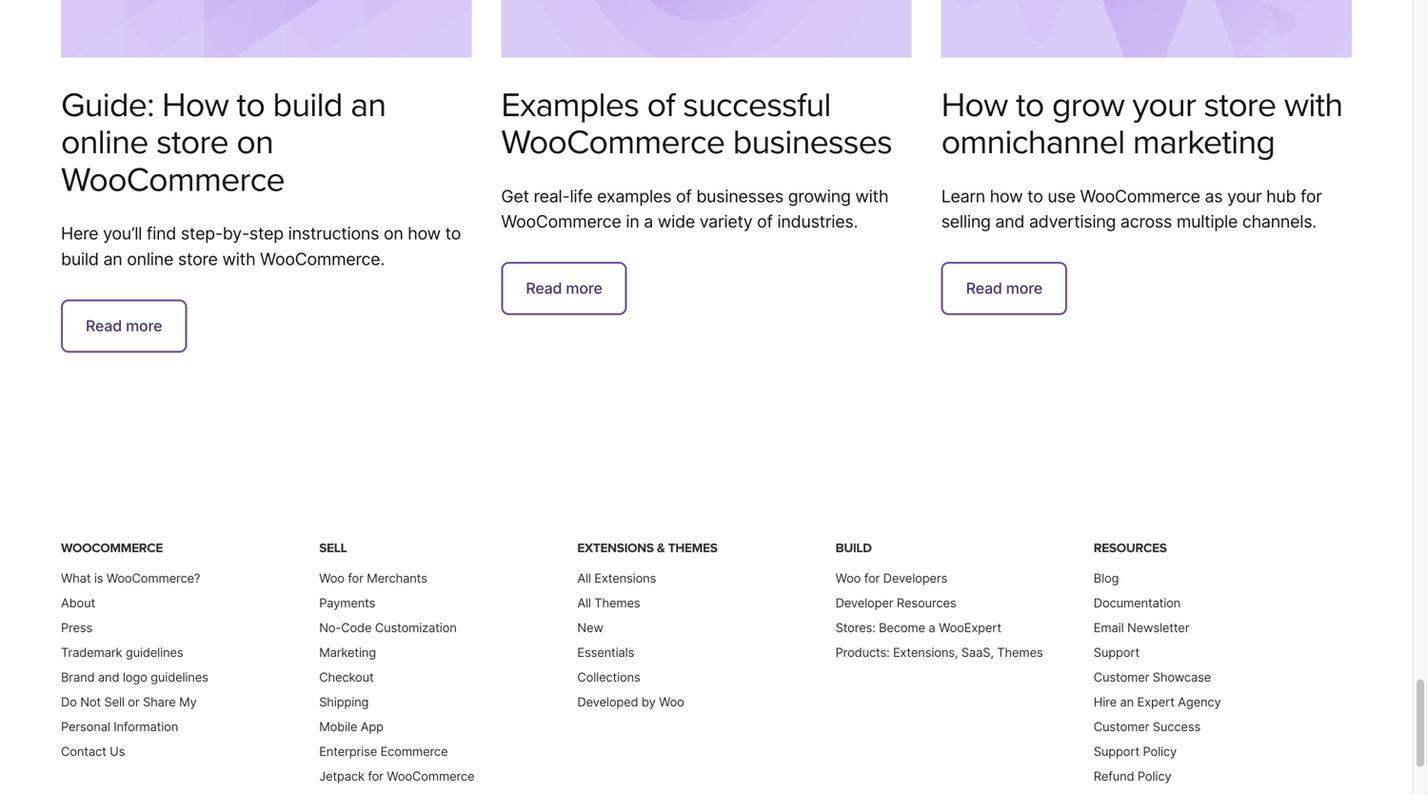 Task type: vqa. For each thing, say whether or not it's contained in the screenshot.


Task type: describe. For each thing, give the bounding box(es) containing it.
to inside learn how to use woocommerce as your hub for selling and advertising across multiple channels.
[[1027, 185, 1043, 206]]

trademark guidelines
[[61, 645, 183, 660]]

essentials
[[577, 645, 634, 660]]

extensions,
[[893, 645, 958, 660]]

developed
[[577, 695, 638, 709]]

or
[[128, 695, 139, 709]]

online inside "guide: how to build an online store on woocommerce"
[[61, 122, 148, 163]]

contact us link
[[61, 744, 125, 759]]

press link
[[61, 620, 93, 635]]

agency
[[1178, 695, 1221, 709]]

how inside here you'll find step-by-step instructions on how to build an online store with woocommerce.
[[408, 223, 441, 244]]

read for examples of successful woocommerce businesses
[[526, 279, 562, 298]]

newsletter
[[1127, 620, 1190, 635]]

customer success link
[[1094, 719, 1201, 734]]

read more link for how to grow your store with omnichannel marketing
[[941, 262, 1067, 315]]

email newsletter link
[[1094, 620, 1190, 635]]

here
[[61, 223, 98, 244]]

store inside "guide: how to build an online store on woocommerce"
[[156, 122, 228, 163]]

and inside learn how to use woocommerce as your hub for selling and advertising across multiple channels.
[[995, 211, 1025, 232]]

businesses inside get real-life examples of businesses growing with woocommerce in a wide variety of industries.
[[696, 185, 784, 206]]

growing
[[788, 185, 851, 206]]

woo for developers link
[[836, 571, 947, 586]]

extensions & themes
[[577, 540, 718, 556]]

across
[[1121, 211, 1172, 232]]

sell inside do not sell or share my personal information
[[104, 695, 125, 709]]

success
[[1153, 719, 1201, 734]]

build inside here you'll find step-by-step instructions on how to build an online store with woocommerce.
[[61, 248, 99, 269]]

documentation
[[1094, 596, 1181, 610]]

customer showcase
[[1094, 670, 1211, 685]]

payments
[[319, 596, 375, 610]]

for for jetpack for woocommerce
[[368, 769, 384, 784]]

wide
[[658, 211, 695, 232]]

read more for how to grow your store with omnichannel marketing
[[966, 279, 1043, 298]]

logo
[[123, 670, 147, 685]]

new link
[[577, 620, 603, 635]]

1 vertical spatial extensions
[[594, 571, 656, 586]]

policy for refund policy
[[1138, 769, 1172, 784]]

1 horizontal spatial woo
[[659, 695, 684, 709]]

my
[[179, 695, 197, 709]]

to inside 'how to grow your store with omnichannel marketing'
[[1016, 85, 1044, 125]]

on for store
[[237, 122, 273, 163]]

checkout
[[319, 670, 374, 685]]

hire an expert agency link
[[1094, 695, 1221, 709]]

woocommerce?
[[106, 571, 200, 586]]

get
[[501, 185, 529, 206]]

a wooexpert
[[929, 620, 1002, 635]]

all themes link
[[577, 596, 640, 610]]

0 horizontal spatial and
[[98, 670, 119, 685]]

enterprise ecommerce link
[[319, 744, 448, 759]]

for for woo for developers
[[864, 571, 880, 586]]

guide: how to build an online store on woocommerce
[[61, 85, 386, 200]]

developed by woo
[[577, 695, 684, 709]]

1 horizontal spatial sell
[[319, 540, 347, 556]]

contact us
[[61, 744, 125, 759]]

support for support link
[[1094, 645, 1140, 660]]

products: extensions, saas, themes link
[[836, 645, 1043, 660]]

products: extensions, saas, themes
[[836, 645, 1043, 660]]

woo for developers
[[836, 571, 947, 586]]

all extensions link
[[577, 571, 656, 586]]

read more for examples of successful woocommerce businesses
[[526, 279, 602, 298]]

of inside examples of successful woocommerce businesses
[[647, 85, 675, 125]]

store inside 'how to grow your store with omnichannel marketing'
[[1204, 85, 1276, 125]]

contact
[[61, 744, 106, 759]]

read more link for examples of successful woocommerce businesses
[[501, 262, 627, 315]]

saas, themes
[[961, 645, 1043, 660]]

real-
[[534, 185, 570, 206]]

us
[[110, 744, 125, 759]]

merchants
[[367, 571, 427, 586]]

expert
[[1137, 695, 1175, 709]]

hire an expert agency
[[1094, 695, 1221, 709]]

with inside get real-life examples of businesses growing with woocommerce in a wide variety of industries.
[[855, 185, 889, 206]]

for inside learn how to use woocommerce as your hub for selling and advertising across multiple channels.
[[1301, 185, 1322, 206]]

developer resources link
[[836, 596, 956, 610]]

selling
[[941, 211, 991, 232]]

more for examples of successful woocommerce businesses
[[566, 279, 602, 298]]

documentation link
[[1094, 596, 1181, 610]]

you'll
[[103, 223, 142, 244]]

personal information
[[61, 719, 178, 734]]

more for how to grow your store with omnichannel marketing
[[1006, 279, 1043, 298]]

blog
[[1094, 571, 1119, 586]]

all for all extensions
[[577, 571, 591, 586]]

what is woocommerce?
[[61, 571, 200, 586]]

with woocommerce.
[[222, 248, 385, 269]]

life
[[570, 185, 593, 206]]

here you'll find step-by-step instructions on how to build an online store with woocommerce.
[[61, 223, 461, 269]]

showcase
[[1153, 670, 1211, 685]]

new
[[577, 620, 603, 635]]

woo for merchants
[[319, 571, 427, 586]]

get real-life examples of businesses growing with woocommerce in a wide variety of industries.
[[501, 185, 889, 232]]

marketing link
[[319, 645, 376, 660]]

mobile app link
[[319, 719, 384, 734]]

read more link for guide: how to build an online store on woocommerce
[[61, 299, 187, 353]]

an inside "guide: how to build an online store on woocommerce"
[[351, 85, 386, 125]]

ecommerce
[[380, 744, 448, 759]]

shipping
[[319, 695, 369, 709]]

how inside 'how to grow your store with omnichannel marketing'
[[941, 85, 1008, 125]]

on for instructions
[[384, 223, 403, 244]]

an inside here you'll find step-by-step instructions on how to build an online store with woocommerce.
[[103, 248, 122, 269]]

by
[[642, 695, 656, 709]]

examples
[[597, 185, 671, 206]]

brand and logo guidelines link
[[61, 670, 208, 685]]

multiple channels.
[[1177, 211, 1317, 232]]

enterprise ecommerce
[[319, 744, 448, 759]]

woo for build
[[836, 571, 861, 586]]

do not sell or share my personal information
[[61, 695, 197, 734]]

store inside here you'll find step-by-step instructions on how to build an online store with woocommerce.
[[178, 248, 218, 269]]

jetpack for woocommerce
[[319, 769, 475, 784]]

by-
[[223, 223, 249, 244]]

jetpack
[[319, 769, 365, 784]]

brand and logo guidelines
[[61, 670, 208, 685]]

0 vertical spatial resources
[[1094, 540, 1167, 556]]

2 vertical spatial an
[[1120, 695, 1134, 709]]



Task type: locate. For each thing, give the bounding box(es) containing it.
extensions
[[577, 540, 654, 556], [594, 571, 656, 586]]

1 vertical spatial an
[[103, 248, 122, 269]]

0 horizontal spatial your
[[1133, 85, 1196, 125]]

resources up blog
[[1094, 540, 1167, 556]]

0 vertical spatial build
[[273, 85, 343, 125]]

0 vertical spatial extensions
[[577, 540, 654, 556]]

how up learn
[[941, 85, 1008, 125]]

how
[[990, 185, 1023, 206], [408, 223, 441, 244]]

0 vertical spatial support
[[1094, 645, 1140, 660]]

policy down the customer success
[[1143, 744, 1177, 759]]

hire
[[1094, 695, 1117, 709]]

of industries.
[[757, 211, 858, 232]]

not
[[80, 695, 101, 709]]

0 vertical spatial guidelines
[[126, 645, 183, 660]]

of up 'wide' at the left of the page
[[676, 185, 692, 206]]

online up you'll
[[61, 122, 148, 163]]

enterprise
[[319, 744, 377, 759]]

policy for support policy
[[1143, 744, 1177, 759]]

0 horizontal spatial an
[[103, 248, 122, 269]]

0 horizontal spatial with
[[855, 185, 889, 206]]

1 horizontal spatial more
[[566, 279, 602, 298]]

how right learn
[[990, 185, 1023, 206]]

woocommerce down real-
[[501, 211, 621, 232]]

your right the grow
[[1133, 85, 1196, 125]]

how right 'guide:' on the top
[[162, 85, 229, 125]]

0 vertical spatial themes
[[668, 540, 718, 556]]

collections
[[577, 670, 640, 685]]

online down find
[[127, 248, 173, 269]]

build inside "guide: how to build an online store on woocommerce"
[[273, 85, 343, 125]]

in
[[626, 211, 639, 232]]

1 vertical spatial guidelines
[[151, 670, 208, 685]]

woocommerce inside "guide: how to build an online store on woocommerce"
[[61, 160, 285, 200]]

woo for sell
[[319, 571, 345, 586]]

customer up support policy link
[[1094, 719, 1149, 734]]

online inside here you'll find step-by-step instructions on how to build an online store with woocommerce.
[[127, 248, 173, 269]]

read for guide: how to build an online store on woocommerce
[[86, 317, 122, 335]]

2 horizontal spatial an
[[1120, 695, 1134, 709]]

0 horizontal spatial themes
[[594, 596, 640, 610]]

read more
[[526, 279, 602, 298], [966, 279, 1043, 298], [86, 317, 162, 335]]

trademark guidelines link
[[61, 645, 183, 660]]

woocommerce inside get real-life examples of businesses growing with woocommerce in a wide variety of industries.
[[501, 211, 621, 232]]

1 how from the left
[[162, 85, 229, 125]]

1 horizontal spatial resources
[[1094, 540, 1167, 556]]

sell left or
[[104, 695, 125, 709]]

to inside "guide: how to build an online store on woocommerce"
[[237, 85, 265, 125]]

themes right &
[[668, 540, 718, 556]]

more
[[566, 279, 602, 298], [1006, 279, 1043, 298], [126, 317, 162, 335]]

1 vertical spatial online
[[127, 248, 173, 269]]

1 horizontal spatial read
[[526, 279, 562, 298]]

to
[[237, 85, 265, 125], [1016, 85, 1044, 125], [1027, 185, 1043, 206], [445, 223, 461, 244]]

what
[[61, 571, 91, 586]]

how right instructions
[[408, 223, 441, 244]]

more down find
[[126, 317, 162, 335]]

themes down all extensions link at the left of the page
[[594, 596, 640, 610]]

1 vertical spatial businesses
[[696, 185, 784, 206]]

learn how to use woocommerce as your hub for selling and advertising across multiple channels.
[[941, 185, 1322, 232]]

woocommerce up find
[[61, 160, 285, 200]]

1 horizontal spatial read more link
[[501, 262, 627, 315]]

1 vertical spatial customer
[[1094, 719, 1149, 734]]

essentials link
[[577, 645, 634, 660]]

your inside learn how to use woocommerce as your hub for selling and advertising across multiple channels.
[[1227, 185, 1262, 206]]

1 vertical spatial how
[[408, 223, 441, 244]]

for up payments
[[348, 571, 364, 586]]

1 vertical spatial of
[[676, 185, 692, 206]]

1 horizontal spatial of
[[676, 185, 692, 206]]

themes
[[668, 540, 718, 556], [594, 596, 640, 610]]

0 vertical spatial an
[[351, 85, 386, 125]]

0 vertical spatial your
[[1133, 85, 1196, 125]]

0 vertical spatial on
[[237, 122, 273, 163]]

more down life
[[566, 279, 602, 298]]

extensions up all extensions link at the left of the page
[[577, 540, 654, 556]]

support policy
[[1094, 744, 1177, 759]]

read down selling
[[966, 279, 1002, 298]]

email
[[1094, 620, 1124, 635]]

no-code customization
[[319, 620, 457, 635]]

policy down support policy link
[[1138, 769, 1172, 784]]

0 vertical spatial customer
[[1094, 670, 1149, 685]]

examples
[[501, 85, 639, 125]]

1 customer from the top
[[1094, 670, 1149, 685]]

0 vertical spatial of
[[647, 85, 675, 125]]

customer down support link
[[1094, 670, 1149, 685]]

2 horizontal spatial read more
[[966, 279, 1043, 298]]

0 horizontal spatial resources
[[897, 596, 956, 610]]

read more link down selling
[[941, 262, 1067, 315]]

1 vertical spatial on
[[384, 223, 403, 244]]

2 horizontal spatial woo
[[836, 571, 861, 586]]

read
[[526, 279, 562, 298], [966, 279, 1002, 298], [86, 317, 122, 335]]

omnichannel
[[941, 122, 1125, 163]]

stores:
[[836, 620, 876, 635]]

support down email
[[1094, 645, 1140, 660]]

about
[[61, 596, 95, 610]]

all up all themes link
[[577, 571, 591, 586]]

on inside "guide: how to build an online store on woocommerce"
[[237, 122, 273, 163]]

about link
[[61, 596, 95, 610]]

0 horizontal spatial read more link
[[61, 299, 187, 353]]

woocommerce inside examples of successful woocommerce businesses
[[501, 122, 725, 163]]

0 vertical spatial policy
[[1143, 744, 1177, 759]]

woo up payments link
[[319, 571, 345, 586]]

woo right by
[[659, 695, 684, 709]]

0 horizontal spatial more
[[126, 317, 162, 335]]

all
[[577, 571, 591, 586], [577, 596, 591, 610]]

0 horizontal spatial on
[[237, 122, 273, 163]]

extensions up all themes link
[[594, 571, 656, 586]]

sell up 'woo for merchants' link
[[319, 540, 347, 556]]

as
[[1205, 185, 1223, 206]]

read down real-
[[526, 279, 562, 298]]

guidelines up 'logo'
[[126, 645, 183, 660]]

stores: become a wooexpert link
[[836, 620, 1002, 635]]

1 vertical spatial and
[[98, 670, 119, 685]]

businesses inside examples of successful woocommerce businesses
[[733, 122, 892, 163]]

businesses up variety
[[696, 185, 784, 206]]

store up "as"
[[1204, 85, 1276, 125]]

all themes
[[577, 596, 640, 610]]

for up developer at the right bottom of page
[[864, 571, 880, 586]]

for for woo for merchants
[[348, 571, 364, 586]]

on up step
[[237, 122, 273, 163]]

2 how from the left
[[941, 85, 1008, 125]]

2 horizontal spatial read
[[966, 279, 1002, 298]]

and
[[995, 211, 1025, 232], [98, 670, 119, 685]]

0 vertical spatial sell
[[319, 540, 347, 556]]

developers
[[883, 571, 947, 586]]

support up refund
[[1094, 744, 1140, 759]]

share
[[143, 695, 176, 709]]

1 horizontal spatial read more
[[526, 279, 602, 298]]

0 horizontal spatial build
[[61, 248, 99, 269]]

2 horizontal spatial read more link
[[941, 262, 1067, 315]]

refund policy
[[1094, 769, 1172, 784]]

1 horizontal spatial your
[[1227, 185, 1262, 206]]

more down 'advertising'
[[1006, 279, 1043, 298]]

woo
[[319, 571, 345, 586], [836, 571, 861, 586], [659, 695, 684, 709]]

of
[[647, 85, 675, 125], [676, 185, 692, 206]]

step
[[249, 223, 284, 244]]

app
[[361, 719, 384, 734]]

read more link down real-
[[501, 262, 627, 315]]

how to grow your store with omnichannel marketing
[[941, 85, 1343, 163]]

1 horizontal spatial on
[[384, 223, 403, 244]]

checkout link
[[319, 670, 374, 685]]

do not sell or share my personal information link
[[61, 695, 197, 734]]

your up 'multiple channels.'
[[1227, 185, 1262, 206]]

1 horizontal spatial with
[[1284, 85, 1343, 125]]

guidelines up my
[[151, 670, 208, 685]]

1 vertical spatial all
[[577, 596, 591, 610]]

0 horizontal spatial sell
[[104, 695, 125, 709]]

woocommerce inside learn how to use woocommerce as your hub for selling and advertising across multiple channels.
[[1080, 185, 1200, 206]]

an
[[351, 85, 386, 125], [103, 248, 122, 269], [1120, 695, 1134, 709]]

0 horizontal spatial read
[[86, 317, 122, 335]]

build
[[273, 85, 343, 125], [61, 248, 99, 269]]

email newsletter
[[1094, 620, 1190, 635]]

0 vertical spatial with
[[1284, 85, 1343, 125]]

guide:
[[61, 85, 154, 125]]

2 customer from the top
[[1094, 719, 1149, 734]]

read down you'll
[[86, 317, 122, 335]]

no-code customization link
[[319, 620, 457, 635]]

store
[[1204, 85, 1276, 125], [156, 122, 228, 163], [178, 248, 218, 269]]

do
[[61, 695, 77, 709]]

1 vertical spatial your
[[1227, 185, 1262, 206]]

find
[[147, 223, 176, 244]]

developer
[[836, 596, 893, 610]]

1 vertical spatial sell
[[104, 695, 125, 709]]

brand
[[61, 670, 95, 685]]

to inside here you'll find step-by-step instructions on how to build an online store with woocommerce.
[[445, 223, 461, 244]]

how inside learn how to use woocommerce as your hub for selling and advertising across multiple channels.
[[990, 185, 1023, 206]]

how inside "guide: how to build an online store on woocommerce"
[[162, 85, 229, 125]]

developed by woo link
[[577, 695, 684, 709]]

what is woocommerce? link
[[61, 571, 200, 586]]

on inside here you'll find step-by-step instructions on how to build an online store with woocommerce.
[[384, 223, 403, 244]]

0 vertical spatial and
[[995, 211, 1025, 232]]

0 vertical spatial online
[[61, 122, 148, 163]]

with
[[1284, 85, 1343, 125], [855, 185, 889, 206]]

store down step-
[[178, 248, 218, 269]]

all up new
[[577, 596, 591, 610]]

resources
[[1094, 540, 1167, 556], [897, 596, 956, 610]]

1 horizontal spatial and
[[995, 211, 1025, 232]]

read more down you'll
[[86, 317, 162, 335]]

marketing
[[319, 645, 376, 660]]

woocommerce down ecommerce on the bottom left of the page
[[387, 769, 475, 784]]

0 horizontal spatial of
[[647, 85, 675, 125]]

1 vertical spatial resources
[[897, 596, 956, 610]]

woocommerce up across
[[1080, 185, 1200, 206]]

refund
[[1094, 769, 1134, 784]]

1 vertical spatial themes
[[594, 596, 640, 610]]

0 horizontal spatial how
[[408, 223, 441, 244]]

your inside 'how to grow your store with omnichannel marketing'
[[1133, 85, 1196, 125]]

press
[[61, 620, 93, 635]]

advertising
[[1029, 211, 1116, 232]]

0 vertical spatial how
[[990, 185, 1023, 206]]

customer for customer success
[[1094, 719, 1149, 734]]

0 vertical spatial all
[[577, 571, 591, 586]]

more for guide: how to build an online store on woocommerce
[[126, 317, 162, 335]]

1 vertical spatial with
[[855, 185, 889, 206]]

developer resources
[[836, 596, 956, 610]]

1 horizontal spatial themes
[[668, 540, 718, 556]]

woo up developer at the right bottom of page
[[836, 571, 861, 586]]

support policy link
[[1094, 744, 1177, 759]]

read more down selling
[[966, 279, 1043, 298]]

support for support policy
[[1094, 744, 1140, 759]]

0 horizontal spatial how
[[162, 85, 229, 125]]

variety
[[700, 211, 753, 232]]

for down enterprise ecommerce
[[368, 769, 384, 784]]

1 vertical spatial support
[[1094, 744, 1140, 759]]

resources up stores: become a wooexpert link
[[897, 596, 956, 610]]

1 horizontal spatial how
[[941, 85, 1008, 125]]

1 all from the top
[[577, 571, 591, 586]]

successful
[[683, 85, 831, 125]]

for right hub
[[1301, 185, 1322, 206]]

2 support from the top
[[1094, 744, 1140, 759]]

grow
[[1052, 85, 1125, 125]]

0 horizontal spatial woo
[[319, 571, 345, 586]]

2 horizontal spatial more
[[1006, 279, 1043, 298]]

of right the examples
[[647, 85, 675, 125]]

read more for guide: how to build an online store on woocommerce
[[86, 317, 162, 335]]

mobile
[[319, 719, 357, 734]]

all for all themes
[[577, 596, 591, 610]]

woo for merchants link
[[319, 571, 427, 586]]

sell
[[319, 540, 347, 556], [104, 695, 125, 709]]

shipping link
[[319, 695, 369, 709]]

store up step-
[[156, 122, 228, 163]]

with inside 'how to grow your store with omnichannel marketing'
[[1284, 85, 1343, 125]]

businesses up growing
[[733, 122, 892, 163]]

1 vertical spatial build
[[61, 248, 99, 269]]

jetpack for woocommerce link
[[319, 769, 475, 784]]

woocommerce up is
[[61, 540, 163, 556]]

0 vertical spatial businesses
[[733, 122, 892, 163]]

2 all from the top
[[577, 596, 591, 610]]

customer showcase link
[[1094, 670, 1211, 685]]

1 support from the top
[[1094, 645, 1140, 660]]

customer for customer showcase
[[1094, 670, 1149, 685]]

policy
[[1143, 744, 1177, 759], [1138, 769, 1172, 784]]

read more link down you'll
[[61, 299, 187, 353]]

read more down real-
[[526, 279, 602, 298]]

and left 'logo'
[[98, 670, 119, 685]]

of inside get real-life examples of businesses growing with woocommerce in a wide variety of industries.
[[676, 185, 692, 206]]

code
[[341, 620, 372, 635]]

1 vertical spatial policy
[[1138, 769, 1172, 784]]

payments link
[[319, 596, 375, 610]]

0 horizontal spatial read more
[[86, 317, 162, 335]]

and right selling
[[995, 211, 1025, 232]]

woocommerce
[[501, 122, 725, 163], [61, 160, 285, 200], [1080, 185, 1200, 206], [501, 211, 621, 232], [61, 540, 163, 556], [387, 769, 475, 784]]

1 horizontal spatial how
[[990, 185, 1023, 206]]

woocommerce up examples
[[501, 122, 725, 163]]

1 horizontal spatial an
[[351, 85, 386, 125]]

trademark
[[61, 645, 122, 660]]

examples of successful woocommerce businesses
[[501, 85, 892, 163]]

1 horizontal spatial build
[[273, 85, 343, 125]]

on right instructions
[[384, 223, 403, 244]]

your
[[1133, 85, 1196, 125], [1227, 185, 1262, 206]]

read for how to grow your store with omnichannel marketing
[[966, 279, 1002, 298]]

stores: become a wooexpert
[[836, 620, 1002, 635]]



